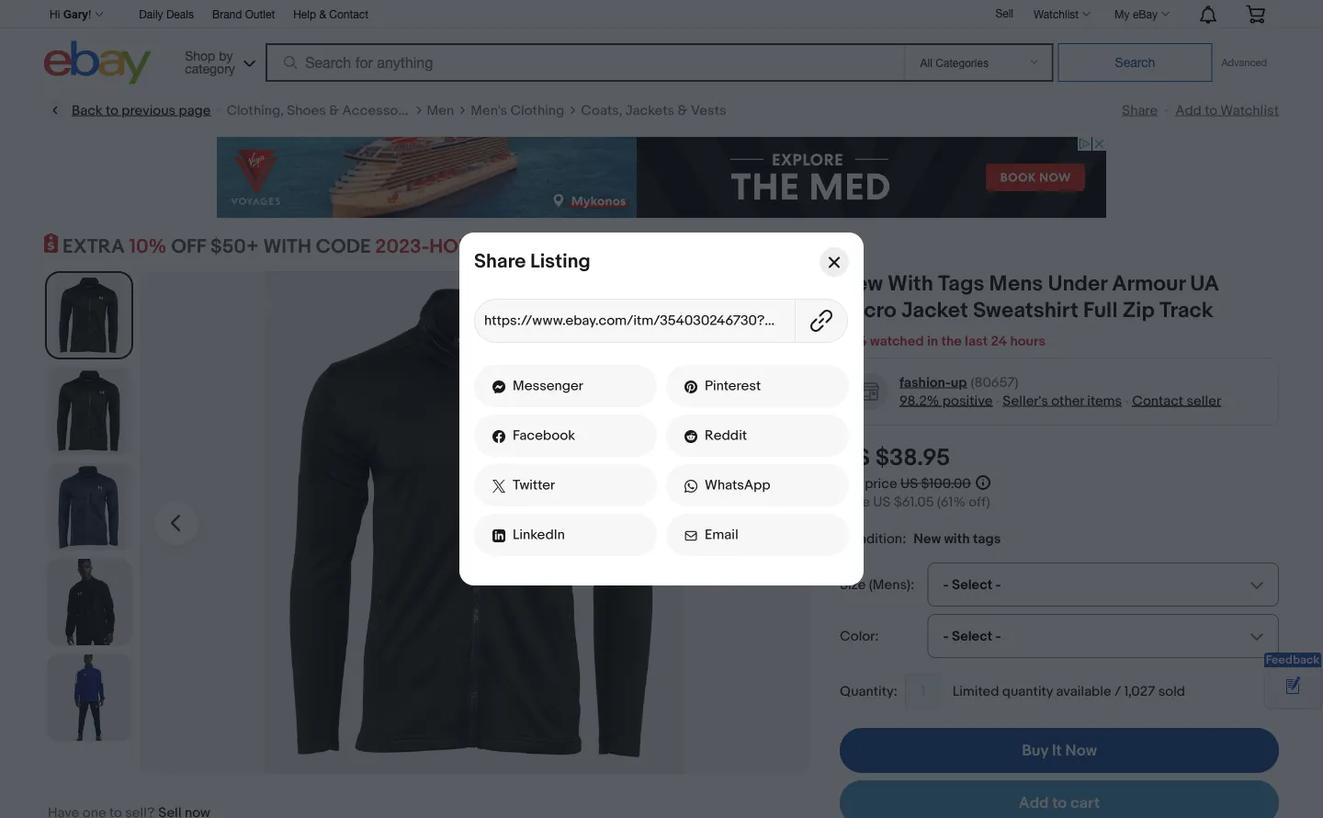 Task type: locate. For each thing, give the bounding box(es) containing it.
add right share button
[[1176, 102, 1202, 119]]

share
[[1123, 102, 1158, 119], [474, 250, 526, 274]]

24
[[991, 333, 1008, 349]]

2 wrapper image from the top
[[685, 525, 705, 547]]

share left all
[[474, 250, 526, 274]]

1 horizontal spatial new
[[914, 530, 941, 547]]

0 horizontal spatial watchlist
[[1034, 7, 1079, 20]]

1 wrapper image from the top
[[685, 475, 705, 497]]

condition: new with tags
[[840, 530, 1001, 547]]

wrapper image inside the reddit 'button'
[[685, 426, 705, 448]]

98.2% positive
[[900, 393, 993, 409]]

shoes
[[287, 102, 326, 119]]

0 horizontal spatial contact
[[329, 8, 369, 21]]

size
[[840, 576, 866, 593]]

fashion up image
[[852, 373, 889, 411]]

$50+
[[210, 235, 259, 259]]

watchlist down advanced link
[[1221, 102, 1280, 119]]

with
[[263, 235, 312, 259]]

wrapper image down whatsapp
[[685, 525, 705, 547]]

to right back
[[106, 102, 118, 119]]

up
[[951, 374, 967, 391]]

share left add to watchlist link
[[1123, 102, 1158, 119]]

zip
[[1123, 297, 1155, 324]]

wrapper image inside facebook button
[[493, 426, 513, 448]]

wrapper image up linkedin
[[493, 475, 513, 497]]

contact left seller
[[1133, 393, 1184, 409]]

see all eligible items and terms
[[519, 242, 687, 256]]

0 vertical spatial wrapper image
[[685, 475, 705, 497]]

watchlist right sell
[[1034, 7, 1079, 20]]

2 horizontal spatial &
[[678, 102, 688, 119]]

wrapper image for pinterest
[[685, 376, 705, 398]]

1 vertical spatial new
[[914, 530, 941, 547]]

share for share
[[1123, 102, 1158, 119]]

buy it now
[[1022, 741, 1097, 760]]

men's
[[471, 102, 508, 119]]

1 horizontal spatial contact
[[1133, 393, 1184, 409]]

deals
[[166, 8, 194, 21]]

0 vertical spatial contact
[[329, 8, 369, 21]]

1 vertical spatial add
[[1019, 793, 1049, 813]]

listing
[[531, 250, 591, 274]]

wrapper image up twitter
[[493, 426, 513, 448]]

1 vertical spatial wrapper image
[[685, 525, 705, 547]]

to
[[106, 102, 118, 119], [1205, 102, 1218, 119], [1053, 793, 1068, 813]]

picture 5 of 5 image
[[46, 655, 132, 741]]

wrapper image inside the twitter button
[[493, 475, 513, 497]]

coats, jackets & vests link
[[581, 101, 727, 120]]

clothing, shoes & accessories link
[[227, 101, 422, 120]]

add inside add to cart link
[[1019, 793, 1049, 813]]

contact seller link
[[1133, 393, 1222, 409]]

us up $61.05
[[901, 475, 919, 492]]

0 horizontal spatial share
[[474, 250, 526, 274]]

wrapper image inside "pinterest" button
[[685, 376, 705, 398]]

linkedin button
[[474, 514, 657, 556]]

$38.95
[[876, 444, 951, 473]]

picture 2 of 5 image
[[46, 368, 132, 454]]

pinterest
[[705, 378, 761, 394]]

add to cart link
[[840, 781, 1280, 818]]

help
[[293, 8, 316, 21]]

wrapper image for messenger
[[493, 376, 513, 398]]

vests
[[691, 102, 727, 119]]

1 vertical spatial watchlist
[[1221, 102, 1280, 119]]

account navigation
[[44, 0, 1280, 28]]

2 horizontal spatial us
[[901, 475, 919, 492]]

track
[[1160, 297, 1214, 324]]

outlet
[[245, 8, 275, 21]]

help & contact
[[293, 8, 369, 21]]

picture 4 of 5 image
[[46, 559, 132, 645]]

2 horizontal spatial to
[[1205, 102, 1218, 119]]

with
[[888, 271, 934, 297]]

& right the help
[[319, 8, 326, 21]]

holiday
[[430, 235, 512, 259]]

men's clothing
[[471, 102, 565, 119]]

page
[[179, 102, 211, 119]]

wrapper image inside email "button"
[[685, 525, 705, 547]]

& right shoes
[[329, 102, 339, 119]]

quantity
[[1003, 683, 1053, 700]]

back to previous page
[[72, 102, 211, 119]]

cart
[[1071, 793, 1101, 813]]

messenger button
[[474, 365, 657, 407]]

feedback
[[1266, 653, 1320, 667]]

picture 1 of 5 image
[[47, 273, 131, 358]]

share inside dialog
[[474, 250, 526, 274]]

14
[[854, 333, 868, 349]]

new with tags mens under armour ua micro jacket sweatshirt full zip track - picture 1 of 5 image
[[140, 271, 811, 775]]

back
[[72, 102, 103, 119]]

wrapper image
[[493, 376, 513, 398], [685, 376, 705, 398], [493, 426, 513, 448], [685, 426, 705, 448], [493, 475, 513, 497], [493, 525, 513, 547]]

0 vertical spatial new
[[840, 271, 883, 297]]

share for share listing
[[474, 250, 526, 274]]

us down price
[[874, 494, 891, 510]]

watchlist link
[[1024, 3, 1099, 25]]

jackets
[[626, 102, 675, 119]]

code
[[316, 235, 371, 259]]

add for add to cart
[[1019, 793, 1049, 813]]

us up list
[[840, 444, 871, 473]]

None submit
[[1058, 43, 1213, 82]]

sweatshirt
[[973, 297, 1079, 324]]

watchlist
[[1034, 7, 1079, 20], [1221, 102, 1280, 119]]

to for watchlist
[[1205, 102, 1218, 119]]

0 vertical spatial watchlist
[[1034, 7, 1079, 20]]

list price us $100.00
[[840, 475, 971, 492]]

1 vertical spatial share
[[474, 250, 526, 274]]

items left the and on the top left of page
[[601, 242, 631, 256]]

1 horizontal spatial to
[[1053, 793, 1068, 813]]

fashion-
[[900, 374, 951, 391]]

0 horizontal spatial &
[[319, 8, 326, 21]]

& left vests
[[678, 102, 688, 119]]

1 horizontal spatial share
[[1123, 102, 1158, 119]]

10%
[[129, 235, 167, 259]]

to down advanced link
[[1205, 102, 1218, 119]]

share button
[[1123, 102, 1158, 119]]

0 horizontal spatial new
[[840, 271, 883, 297]]

reddit
[[705, 427, 747, 444]]

to left cart
[[1053, 793, 1068, 813]]

seller's other items link
[[1003, 393, 1123, 409]]

in
[[927, 333, 939, 349]]

color
[[840, 628, 875, 645]]

off)
[[969, 494, 991, 510]]

clothing, shoes & accessories men
[[227, 102, 454, 119]]

0 horizontal spatial to
[[106, 102, 118, 119]]

wrapper image inside linkedin button
[[493, 525, 513, 547]]

limited quantity available / 1,027 sold
[[953, 683, 1186, 700]]

wrapper image up the email at bottom
[[685, 475, 705, 497]]

1 vertical spatial us
[[901, 475, 919, 492]]

0 vertical spatial us
[[840, 444, 871, 473]]

wrapper image down twitter
[[493, 525, 513, 547]]

wrapper image down 'pinterest'
[[685, 426, 705, 448]]

add to watchlist
[[1176, 102, 1280, 119]]

wrapper image up reddit
[[685, 376, 705, 398]]

1 vertical spatial items
[[1088, 393, 1123, 409]]

contact right the help
[[329, 8, 369, 21]]

copy link to clipboard image
[[796, 310, 848, 332]]

reddit button
[[666, 415, 849, 457]]

1 horizontal spatial us
[[874, 494, 891, 510]]

0 horizontal spatial us
[[840, 444, 871, 473]]

seller
[[1187, 393, 1222, 409]]

hours
[[1011, 333, 1046, 349]]

0 horizontal spatial add
[[1019, 793, 1049, 813]]

see all eligible items and terms link
[[512, 235, 697, 259]]

wrapper image inside whatsapp button
[[685, 475, 705, 497]]

wrapper image
[[685, 475, 705, 497], [685, 525, 705, 547]]

add left cart
[[1019, 793, 1049, 813]]

back to previous page link
[[44, 99, 211, 121]]

0 vertical spatial share
[[1123, 102, 1158, 119]]

wrapper image inside messenger button
[[493, 376, 513, 398]]

1 horizontal spatial &
[[329, 102, 339, 119]]

daily deals
[[139, 8, 194, 21]]

off
[[171, 235, 206, 259]]

banner containing sell
[[44, 0, 1280, 89]]

fashion-up (80657)
[[900, 374, 1019, 391]]

the
[[942, 333, 962, 349]]

new
[[840, 271, 883, 297], [914, 530, 941, 547]]

1 horizontal spatial add
[[1176, 102, 1202, 119]]

previous
[[122, 102, 176, 119]]

contact
[[329, 8, 369, 21], [1133, 393, 1184, 409]]

new inside the new with tags mens under armour ua micro jacket sweatshirt full zip track
[[840, 271, 883, 297]]

wrapper image up facebook
[[493, 376, 513, 398]]

add to watchlist link
[[1176, 102, 1280, 119]]

banner
[[44, 0, 1280, 89]]

0 horizontal spatial items
[[601, 242, 631, 256]]

items right other
[[1088, 393, 1123, 409]]

0 vertical spatial add
[[1176, 102, 1202, 119]]

(61%
[[937, 494, 966, 510]]



Task type: describe. For each thing, give the bounding box(es) containing it.
extra
[[63, 235, 125, 259]]

contact seller
[[1133, 393, 1222, 409]]

daily deals link
[[139, 5, 194, 25]]

now
[[1066, 741, 1097, 760]]

clothing,
[[227, 102, 284, 119]]

us $38.95
[[840, 444, 951, 473]]

wrapper image for twitter
[[493, 475, 513, 497]]

and
[[633, 242, 653, 256]]

extra 10% off $50+ with code 2023-holiday
[[63, 235, 512, 259]]

quantity:
[[840, 683, 898, 700]]

sell
[[996, 7, 1014, 19]]

my ebay link
[[1105, 3, 1178, 25]]

$100.00
[[922, 475, 971, 492]]

whatsapp button
[[666, 464, 849, 507]]

2 vertical spatial us
[[874, 494, 891, 510]]

wrapper image for linkedin
[[493, 525, 513, 547]]

& for clothing,
[[329, 102, 339, 119]]

buy it now link
[[840, 728, 1280, 773]]

save us $61.05 (61% off)
[[840, 494, 991, 510]]

eligible
[[557, 242, 598, 256]]

wrapper image for facebook
[[493, 426, 513, 448]]

ua
[[1191, 271, 1220, 297]]

ebay
[[1133, 7, 1158, 20]]

clothing
[[511, 102, 565, 119]]

98.2%
[[900, 393, 940, 409]]

wrapper image for email
[[685, 525, 705, 547]]

advanced
[[1222, 57, 1268, 68]]

fashion-up link
[[900, 373, 967, 392]]

share listing
[[474, 250, 591, 274]]

brand
[[212, 8, 242, 21]]

price
[[865, 475, 898, 492]]

pinterest button
[[666, 365, 849, 407]]

help & contact link
[[293, 5, 369, 25]]

accessories
[[342, 102, 422, 119]]

it
[[1052, 741, 1062, 760]]

watched
[[871, 333, 924, 349]]

size (mens)
[[840, 576, 911, 593]]

my ebay
[[1115, 7, 1158, 20]]

seller's other items
[[1003, 393, 1123, 409]]

email button
[[666, 514, 849, 556]]

watchlist inside account 'navigation'
[[1034, 7, 1079, 20]]

brand outlet link
[[212, 5, 275, 25]]

wrapper image for reddit
[[685, 426, 705, 448]]

all
[[542, 242, 555, 256]]

coats,
[[581, 102, 623, 119]]

(mens)
[[869, 576, 911, 593]]

contact inside account 'navigation'
[[329, 8, 369, 21]]

buy
[[1022, 741, 1049, 760]]

new with tags mens under armour ua micro jacket sweatshirt full zip track
[[840, 271, 1220, 324]]

$61.05
[[894, 494, 934, 510]]

advertisement region
[[216, 136, 1108, 219]]

add to cart
[[1019, 793, 1101, 813]]

email
[[705, 527, 739, 543]]

coats, jackets & vests
[[581, 102, 727, 119]]

to for cart
[[1053, 793, 1068, 813]]

available
[[1057, 683, 1112, 700]]

& inside account 'navigation'
[[319, 8, 326, 21]]

limited
[[953, 683, 1000, 700]]

jacket
[[902, 297, 969, 324]]

14 watched in the last 24 hours
[[854, 333, 1046, 349]]

2023-
[[375, 235, 430, 259]]

facebook
[[513, 427, 576, 444]]

facebook button
[[474, 415, 657, 457]]

new inside condition: new with tags
[[914, 530, 941, 547]]

terms
[[656, 242, 687, 256]]

add for add to watchlist
[[1176, 102, 1202, 119]]

picture 3 of 5 image
[[46, 463, 132, 550]]

condition:
[[840, 530, 907, 547]]

to for previous
[[106, 102, 118, 119]]

0 vertical spatial items
[[601, 242, 631, 256]]

your shopping cart image
[[1246, 5, 1267, 23]]

micro
[[840, 297, 897, 324]]

other
[[1052, 393, 1085, 409]]

& for coats,
[[678, 102, 688, 119]]

(80657)
[[971, 374, 1019, 391]]

1 horizontal spatial items
[[1088, 393, 1123, 409]]

linkedin
[[513, 527, 565, 543]]

my
[[1115, 7, 1130, 20]]

brand outlet
[[212, 8, 275, 21]]

with
[[944, 530, 970, 547]]

men
[[427, 102, 454, 119]]

1 horizontal spatial watchlist
[[1221, 102, 1280, 119]]

/
[[1115, 683, 1122, 700]]

messenger
[[513, 378, 584, 394]]

tags
[[939, 271, 985, 297]]

armour
[[1112, 271, 1186, 297]]

wrapper image for whatsapp
[[685, 475, 705, 497]]

Quantity: text field
[[905, 673, 942, 710]]

share listing dialog
[[0, 0, 1324, 818]]

1 vertical spatial contact
[[1133, 393, 1184, 409]]

twitter
[[513, 477, 555, 494]]

whatsapp
[[705, 477, 771, 494]]

list
[[840, 475, 862, 492]]

seller's
[[1003, 393, 1049, 409]]

daily
[[139, 8, 163, 21]]

men's clothing link
[[471, 101, 565, 120]]



Task type: vqa. For each thing, say whether or not it's contained in the screenshot.
second the 'Buying' from the bottom of the page
no



